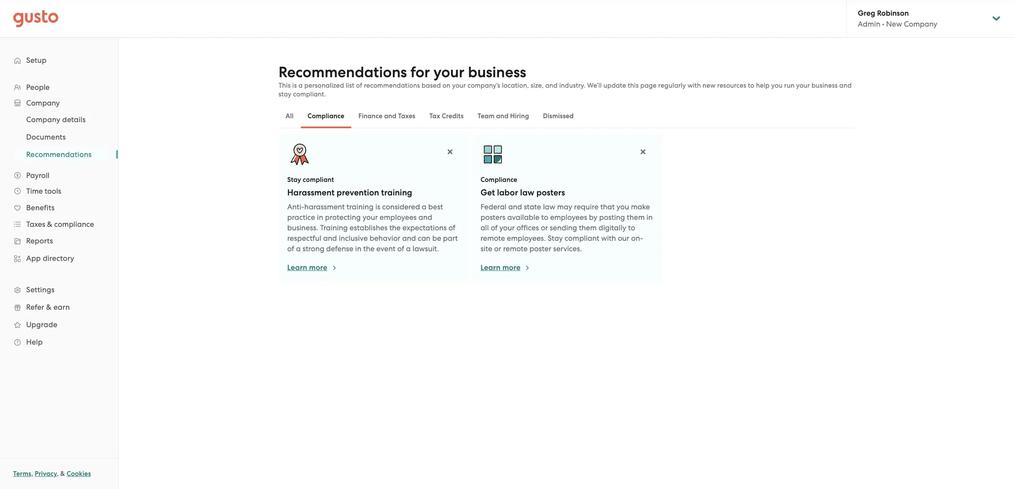 Task type: describe. For each thing, give the bounding box(es) containing it.
0 horizontal spatial the
[[363, 245, 375, 253]]

0 vertical spatial remote
[[481, 234, 505, 243]]

this
[[628, 82, 639, 90]]

learn more link for labor
[[481, 263, 531, 273]]

stay inside stay compliant harassment prevention training
[[287, 176, 301, 184]]

admin
[[858, 20, 881, 28]]

1 vertical spatial them
[[579, 224, 597, 232]]

settings link
[[9, 282, 109, 298]]

upgrade
[[26, 321, 57, 329]]

team and hiring button
[[471, 106, 536, 127]]

by
[[589, 213, 598, 222]]

compliance for compliance get labor law posters
[[481, 176, 518, 184]]

on-
[[632, 234, 644, 243]]

recommendations for recommendations
[[26, 150, 92, 159]]

0 horizontal spatial to
[[542, 213, 549, 222]]

this
[[279, 82, 291, 90]]

people
[[26, 83, 50, 92]]

taxes & compliance
[[26, 220, 94, 229]]

greg robinson admin • new company
[[858, 9, 938, 28]]

compliant inside federal and state law may require that you make posters available to employees by posting them in all of your offices or sending them digitally to remote employees. stay compliant with our on- site or remote poster services.
[[565, 234, 600, 243]]

tax credits
[[430, 112, 464, 120]]

tax
[[430, 112, 440, 120]]

and inside button
[[384, 112, 397, 120]]

privacy link
[[35, 470, 57, 478]]

respectful
[[287, 234, 322, 243]]

documents
[[26, 133, 66, 142]]

industry.
[[560, 82, 586, 90]]

run
[[785, 82, 795, 90]]

directory
[[43, 254, 74, 263]]

new
[[887, 20, 903, 28]]

1 horizontal spatial in
[[355, 245, 362, 253]]

a left lawsuit.
[[406, 245, 411, 253]]

help
[[26, 338, 43, 347]]

2 vertical spatial &
[[60, 470, 65, 478]]

update
[[604, 82, 627, 90]]

protecting
[[325, 213, 361, 222]]

list containing company details
[[0, 111, 118, 163]]

list
[[346, 82, 355, 90]]

company inside greg robinson admin • new company
[[904, 20, 938, 28]]

stay inside federal and state law may require that you make posters available to employees by posting them in all of your offices or sending them digitally to remote employees. stay compliant with our on- site or remote poster services.
[[548, 234, 563, 243]]

refer & earn link
[[9, 300, 109, 315]]

0 vertical spatial them
[[627, 213, 645, 222]]

recommendations for recommendations for your business this is a personalized list of recommendations based on your company's location, size, and industry. we'll update this page regularly with new resources to help you run your business and stay compliant.
[[279, 63, 407, 81]]

practice
[[287, 213, 315, 222]]

terms link
[[13, 470, 31, 478]]

company details link
[[16, 112, 109, 128]]

reports
[[26, 237, 53, 246]]

company details
[[26, 115, 86, 124]]

best
[[429, 203, 443, 211]]

team
[[478, 112, 495, 120]]

on
[[443, 82, 451, 90]]

company for company details
[[26, 115, 60, 124]]

event
[[377, 245, 396, 253]]

setup
[[26, 56, 47, 65]]

recommendations for your business this is a personalized list of recommendations based on your company's location, size, and industry. we'll update this page regularly with new resources to help you run your business and stay compliant.
[[279, 63, 852, 98]]

gusto navigation element
[[0, 38, 118, 365]]

strong
[[303, 245, 325, 253]]

of up part
[[449, 224, 456, 232]]

upgrade link
[[9, 317, 109, 333]]

compliance button
[[301, 106, 352, 127]]

harassment
[[305, 203, 345, 211]]

employees inside federal and state law may require that you make posters available to employees by posting them in all of your offices or sending them digitally to remote employees. stay compliant with our on- site or remote poster services.
[[550, 213, 588, 222]]

learn more for harassment
[[287, 263, 328, 273]]

a down respectful
[[296, 245, 301, 253]]

new
[[703, 82, 716, 90]]

& for compliance
[[47, 220, 52, 229]]

& for earn
[[46, 303, 52, 312]]

team and hiring
[[478, 112, 529, 120]]

prevention
[[337, 188, 379, 198]]

1 vertical spatial remote
[[503, 245, 528, 253]]

home image
[[13, 10, 59, 27]]

get
[[481, 188, 495, 198]]

regularly
[[659, 82, 686, 90]]

require
[[574, 203, 599, 211]]

dismissed
[[543, 112, 574, 120]]

our
[[618, 234, 630, 243]]

that
[[601, 203, 615, 211]]

stay
[[279, 90, 292, 98]]

law for posters
[[520, 188, 535, 198]]

people button
[[9, 80, 109, 95]]

hiring
[[510, 112, 529, 120]]

posters inside federal and state law may require that you make posters available to employees by posting them in all of your offices or sending them digitally to remote employees. stay compliant with our on- site or remote poster services.
[[481, 213, 506, 222]]

learn for harassment
[[287, 263, 307, 273]]

company's
[[468, 82, 501, 90]]

more for harassment
[[309, 263, 328, 273]]

establishes
[[350, 224, 388, 232]]

your up on
[[434, 63, 465, 81]]

is inside recommendations for your business this is a personalized list of recommendations based on your company's location, size, and industry. we'll update this page regularly with new resources to help you run your business and stay compliant.
[[292, 82, 297, 90]]

federal
[[481, 203, 507, 211]]

compliant.
[[293, 90, 326, 98]]

of inside federal and state law may require that you make posters available to employees by posting them in all of your offices or sending them digitally to remote employees. stay compliant with our on- site or remote poster services.
[[491, 224, 498, 232]]

compliant inside stay compliant harassment prevention training
[[303, 176, 334, 184]]

expectations
[[403, 224, 447, 232]]

0 horizontal spatial or
[[494, 245, 502, 253]]

setup link
[[9, 52, 109, 68]]

part
[[443, 234, 458, 243]]

privacy
[[35, 470, 57, 478]]

stay compliant harassment prevention training
[[287, 176, 413, 198]]

1 horizontal spatial to
[[628, 224, 636, 232]]

0 vertical spatial business
[[468, 63, 527, 81]]

compliance get labor law posters
[[481, 176, 565, 198]]

all
[[481, 224, 489, 232]]

you inside federal and state law may require that you make posters available to employees by posting them in all of your offices or sending them digitally to remote employees. stay compliant with our on- site or remote poster services.
[[617, 203, 630, 211]]

for
[[411, 63, 430, 81]]

law for may
[[543, 203, 556, 211]]

•
[[883, 20, 885, 28]]

recommendations
[[364, 82, 420, 90]]

learn more link for harassment
[[287, 263, 338, 273]]

posters inside compliance get labor law posters
[[537, 188, 565, 198]]

of right 'event'
[[398, 245, 404, 253]]

be
[[433, 234, 441, 243]]

of inside recommendations for your business this is a personalized list of recommendations based on your company's location, size, and industry. we'll update this page regularly with new resources to help you run your business and stay compliant.
[[356, 82, 363, 90]]

app directory
[[26, 254, 74, 263]]

we'll
[[588, 82, 602, 90]]

compliance for compliance
[[308, 112, 345, 120]]

of down respectful
[[287, 245, 294, 253]]

available
[[508, 213, 540, 222]]

earn
[[53, 303, 70, 312]]



Task type: locate. For each thing, give the bounding box(es) containing it.
compliant up services.
[[565, 234, 600, 243]]

& left cookies
[[60, 470, 65, 478]]

0 horizontal spatial law
[[520, 188, 535, 198]]

the left 'event'
[[363, 245, 375, 253]]

compliance inside compliance get labor law posters
[[481, 176, 518, 184]]

2 vertical spatial company
[[26, 115, 60, 124]]

remote down the employees. at the top of page
[[503, 245, 528, 253]]

0 vertical spatial compliant
[[303, 176, 334, 184]]

help link
[[9, 335, 109, 350]]

training down prevention
[[347, 203, 374, 211]]

taxes inside finance and taxes button
[[398, 112, 416, 120]]

you up posting
[[617, 203, 630, 211]]

help
[[757, 82, 770, 90]]

1 vertical spatial business
[[812, 82, 838, 90]]

or right offices
[[541, 224, 548, 232]]

0 horizontal spatial you
[[617, 203, 630, 211]]

compliance
[[54, 220, 94, 229]]

1 employees from the left
[[380, 213, 417, 222]]

0 horizontal spatial business
[[468, 63, 527, 81]]

compliant
[[303, 176, 334, 184], [565, 234, 600, 243]]

in down make
[[647, 213, 653, 222]]

1 horizontal spatial them
[[627, 213, 645, 222]]

1 horizontal spatial stay
[[548, 234, 563, 243]]

a up compliant.
[[299, 82, 303, 90]]

is
[[292, 82, 297, 90], [376, 203, 381, 211]]

0 horizontal spatial posters
[[481, 213, 506, 222]]

learn more
[[287, 263, 328, 273], [481, 263, 521, 273]]

is up establishes
[[376, 203, 381, 211]]

your
[[434, 63, 465, 81], [452, 82, 466, 90], [797, 82, 810, 90], [363, 213, 378, 222], [500, 224, 515, 232]]

you left run at the right top of page
[[772, 82, 783, 90]]

cookies
[[67, 470, 91, 478]]

refer & earn
[[26, 303, 70, 312]]

tax credits button
[[423, 106, 471, 127]]

may
[[558, 203, 573, 211]]

learn more down site
[[481, 263, 521, 273]]

in down harassment
[[317, 213, 323, 222]]

0 horizontal spatial with
[[602, 234, 616, 243]]

site
[[481, 245, 493, 253]]

1 vertical spatial the
[[363, 245, 375, 253]]

employees down may in the right top of the page
[[550, 213, 588, 222]]

law up state
[[520, 188, 535, 198]]

recommendations inside 'link'
[[26, 150, 92, 159]]

compliance down compliant.
[[308, 112, 345, 120]]

0 horizontal spatial compliance
[[308, 112, 345, 120]]

your inside federal and state law may require that you make posters available to employees by posting them in all of your offices or sending them digitally to remote employees. stay compliant with our on- site or remote poster services.
[[500, 224, 515, 232]]

1 learn from the left
[[287, 263, 307, 273]]

them down by
[[579, 224, 597, 232]]

0 horizontal spatial learn more link
[[287, 263, 338, 273]]

business up "company's"
[[468, 63, 527, 81]]

all
[[286, 112, 294, 120]]

the up behavior
[[390, 224, 401, 232]]

learn more link down strong
[[287, 263, 338, 273]]

inclusive
[[339, 234, 368, 243]]

list containing people
[[0, 80, 118, 351]]

1 vertical spatial posters
[[481, 213, 506, 222]]

finance and taxes button
[[352, 106, 423, 127]]

stay down the sending
[[548, 234, 563, 243]]

1 horizontal spatial posters
[[537, 188, 565, 198]]

is inside anti-harassment training is considered a best practice in protecting your employees and business. training establishes the expectations of respectful and inclusive behavior and can be part of a strong defense in the event of a lawsuit.
[[376, 203, 381, 211]]

employees.
[[507, 234, 546, 243]]

&
[[47, 220, 52, 229], [46, 303, 52, 312], [60, 470, 65, 478]]

2 learn more link from the left
[[481, 263, 531, 273]]

company inside company 'dropdown button'
[[26, 99, 60, 107]]

1 vertical spatial recommendations
[[26, 150, 92, 159]]

to inside recommendations for your business this is a personalized list of recommendations based on your company's location, size, and industry. we'll update this page regularly with new resources to help you run your business and stay compliant.
[[748, 82, 755, 90]]

cookies button
[[67, 469, 91, 480]]

1 vertical spatial stay
[[548, 234, 563, 243]]

0 vertical spatial is
[[292, 82, 297, 90]]

2 learn from the left
[[481, 263, 501, 273]]

0 horizontal spatial them
[[579, 224, 597, 232]]

more down the employees. at the top of page
[[503, 263, 521, 273]]

2 horizontal spatial to
[[748, 82, 755, 90]]

recommendation categories for your business tab list
[[279, 104, 855, 128]]

1 horizontal spatial compliance
[[481, 176, 518, 184]]

size,
[[531, 82, 544, 90]]

app
[[26, 254, 41, 263]]

0 vertical spatial stay
[[287, 176, 301, 184]]

1 horizontal spatial or
[[541, 224, 548, 232]]

0 horizontal spatial learn more
[[287, 263, 328, 273]]

0 vertical spatial you
[[772, 82, 783, 90]]

with left the new
[[688, 82, 701, 90]]

1 list from the top
[[0, 80, 118, 351]]

lawsuit.
[[413, 245, 439, 253]]

to right the available
[[542, 213, 549, 222]]

recommendations up list
[[279, 63, 407, 81]]

0 horizontal spatial learn
[[287, 263, 307, 273]]

labor
[[497, 188, 518, 198]]

0 vertical spatial the
[[390, 224, 401, 232]]

them down make
[[627, 213, 645, 222]]

based
[[422, 82, 441, 90]]

with down digitally
[[602, 234, 616, 243]]

2 employees from the left
[[550, 213, 588, 222]]

1 vertical spatial law
[[543, 203, 556, 211]]

1 vertical spatial taxes
[[26, 220, 45, 229]]

remote up site
[[481, 234, 505, 243]]

1 vertical spatial training
[[347, 203, 374, 211]]

company for company
[[26, 99, 60, 107]]

law inside compliance get labor law posters
[[520, 188, 535, 198]]

1 horizontal spatial business
[[812, 82, 838, 90]]

learn more down strong
[[287, 263, 328, 273]]

is right this
[[292, 82, 297, 90]]

your up establishes
[[363, 213, 378, 222]]

you inside recommendations for your business this is a personalized list of recommendations based on your company's location, size, and industry. we'll update this page regularly with new resources to help you run your business and stay compliant.
[[772, 82, 783, 90]]

law left may in the right top of the page
[[543, 203, 556, 211]]

0 horizontal spatial taxes
[[26, 220, 45, 229]]

company inside company details link
[[26, 115, 60, 124]]

poster
[[530, 245, 552, 253]]

compliant up the harassment
[[303, 176, 334, 184]]

0 horizontal spatial employees
[[380, 213, 417, 222]]

learn for labor
[[481, 263, 501, 273]]

1 horizontal spatial ,
[[57, 470, 59, 478]]

business right run at the right top of page
[[812, 82, 838, 90]]

time
[[26, 187, 43, 196]]

1 horizontal spatial taxes
[[398, 112, 416, 120]]

0 horizontal spatial is
[[292, 82, 297, 90]]

taxes inside taxes & compliance dropdown button
[[26, 220, 45, 229]]

posters
[[537, 188, 565, 198], [481, 213, 506, 222]]

harassment
[[287, 188, 335, 198]]

2 horizontal spatial in
[[647, 213, 653, 222]]

2 , from the left
[[57, 470, 59, 478]]

1 horizontal spatial learn more
[[481, 263, 521, 273]]

training
[[320, 224, 348, 232]]

0 horizontal spatial in
[[317, 213, 323, 222]]

2 vertical spatial to
[[628, 224, 636, 232]]

2 more from the left
[[503, 263, 521, 273]]

offices
[[517, 224, 539, 232]]

recommendations link
[[16, 147, 109, 163]]

1 vertical spatial you
[[617, 203, 630, 211]]

0 horizontal spatial compliant
[[303, 176, 334, 184]]

a
[[299, 82, 303, 90], [422, 203, 427, 211], [296, 245, 301, 253], [406, 245, 411, 253]]

2 list from the top
[[0, 111, 118, 163]]

1 horizontal spatial training
[[381, 188, 413, 198]]

0 vertical spatial compliance
[[308, 112, 345, 120]]

resources
[[718, 82, 747, 90]]

with inside federal and state law may require that you make posters available to employees by posting them in all of your offices or sending them digitally to remote employees. stay compliant with our on- site or remote poster services.
[[602, 234, 616, 243]]

taxes & compliance button
[[9, 217, 109, 232]]

compliance inside button
[[308, 112, 345, 120]]

list
[[0, 80, 118, 351], [0, 111, 118, 163]]

1 horizontal spatial recommendations
[[279, 63, 407, 81]]

stay up the harassment
[[287, 176, 301, 184]]

business
[[468, 63, 527, 81], [812, 82, 838, 90]]

,
[[31, 470, 33, 478], [57, 470, 59, 478]]

dismissed button
[[536, 106, 581, 127]]

learn down strong
[[287, 263, 307, 273]]

training
[[381, 188, 413, 198], [347, 203, 374, 211]]

company down people
[[26, 99, 60, 107]]

all button
[[279, 106, 301, 127]]

benefits
[[26, 204, 55, 212]]

company button
[[9, 95, 109, 111]]

app directory link
[[9, 251, 109, 266]]

1 horizontal spatial learn
[[481, 263, 501, 273]]

state
[[524, 203, 541, 211]]

company right new
[[904, 20, 938, 28]]

1 horizontal spatial compliant
[[565, 234, 600, 243]]

learn more for labor
[[481, 263, 521, 273]]

1 , from the left
[[31, 470, 33, 478]]

0 horizontal spatial ,
[[31, 470, 33, 478]]

of right 'all'
[[491, 224, 498, 232]]

greg
[[858, 9, 876, 18]]

your right run at the right top of page
[[797, 82, 810, 90]]

0 horizontal spatial recommendations
[[26, 150, 92, 159]]

1 vertical spatial company
[[26, 99, 60, 107]]

a left best
[[422, 203, 427, 211]]

0 horizontal spatial training
[[347, 203, 374, 211]]

settings
[[26, 286, 55, 294]]

or right site
[[494, 245, 502, 253]]

recommendations down documents link
[[26, 150, 92, 159]]

training inside anti-harassment training is considered a best practice in protecting your employees and business. training establishes the expectations of respectful and inclusive behavior and can be part of a strong defense in the event of a lawsuit.
[[347, 203, 374, 211]]

more down strong
[[309, 263, 328, 273]]

of right list
[[356, 82, 363, 90]]

0 vertical spatial or
[[541, 224, 548, 232]]

posting
[[600, 213, 625, 222]]

1 more from the left
[[309, 263, 328, 273]]

1 learn more link from the left
[[287, 263, 338, 273]]

in down inclusive
[[355, 245, 362, 253]]

learn more link down site
[[481, 263, 531, 273]]

1 vertical spatial with
[[602, 234, 616, 243]]

business.
[[287, 224, 318, 232]]

terms , privacy , & cookies
[[13, 470, 91, 478]]

recommendations inside recommendations for your business this is a personalized list of recommendations based on your company's location, size, and industry. we'll update this page regularly with new resources to help you run your business and stay compliant.
[[279, 63, 407, 81]]

1 horizontal spatial the
[[390, 224, 401, 232]]

refer
[[26, 303, 44, 312]]

with inside recommendations for your business this is a personalized list of recommendations based on your company's location, size, and industry. we'll update this page regularly with new resources to help you run your business and stay compliant.
[[688, 82, 701, 90]]

0 vertical spatial &
[[47, 220, 52, 229]]

digitally
[[599, 224, 627, 232]]

your down the available
[[500, 224, 515, 232]]

training inside stay compliant harassment prevention training
[[381, 188, 413, 198]]

services.
[[553, 245, 582, 253]]

and inside button
[[497, 112, 509, 120]]

sending
[[550, 224, 577, 232]]

0 vertical spatial law
[[520, 188, 535, 198]]

the
[[390, 224, 401, 232], [363, 245, 375, 253]]

your right on
[[452, 82, 466, 90]]

learn down site
[[481, 263, 501, 273]]

0 horizontal spatial stay
[[287, 176, 301, 184]]

1 vertical spatial compliance
[[481, 176, 518, 184]]

taxes left tax
[[398, 112, 416, 120]]

employees inside anti-harassment training is considered a best practice in protecting your employees and business. training establishes the expectations of respectful and inclusive behavior and can be part of a strong defense in the event of a lawsuit.
[[380, 213, 417, 222]]

in
[[317, 213, 323, 222], [647, 213, 653, 222], [355, 245, 362, 253]]

anti-
[[287, 203, 305, 211]]

defense
[[326, 245, 354, 253]]

1 horizontal spatial is
[[376, 203, 381, 211]]

1 horizontal spatial learn more link
[[481, 263, 531, 273]]

2 learn more from the left
[[481, 263, 521, 273]]

company up documents
[[26, 115, 60, 124]]

to up on-
[[628, 224, 636, 232]]

1 learn more from the left
[[287, 263, 328, 273]]

1 horizontal spatial with
[[688, 82, 701, 90]]

details
[[62, 115, 86, 124]]

0 vertical spatial recommendations
[[279, 63, 407, 81]]

1 horizontal spatial law
[[543, 203, 556, 211]]

law inside federal and state law may require that you make posters available to employees by posting them in all of your offices or sending them digitally to remote employees. stay compliant with our on- site or remote poster services.
[[543, 203, 556, 211]]

1 vertical spatial to
[[542, 213, 549, 222]]

, left cookies
[[57, 470, 59, 478]]

1 vertical spatial is
[[376, 203, 381, 211]]

1 vertical spatial or
[[494, 245, 502, 253]]

your inside anti-harassment training is considered a best practice in protecting your employees and business. training establishes the expectations of respectful and inclusive behavior and can be part of a strong defense in the event of a lawsuit.
[[363, 213, 378, 222]]

0 vertical spatial taxes
[[398, 112, 416, 120]]

1 horizontal spatial more
[[503, 263, 521, 273]]

0 vertical spatial training
[[381, 188, 413, 198]]

more
[[309, 263, 328, 273], [503, 263, 521, 273]]

recommendations
[[279, 63, 407, 81], [26, 150, 92, 159]]

0 vertical spatial posters
[[537, 188, 565, 198]]

1 horizontal spatial you
[[772, 82, 783, 90]]

taxes up reports
[[26, 220, 45, 229]]

, left privacy in the left bottom of the page
[[31, 470, 33, 478]]

1 vertical spatial compliant
[[565, 234, 600, 243]]

0 vertical spatial company
[[904, 20, 938, 28]]

benefits link
[[9, 200, 109, 216]]

to left help
[[748, 82, 755, 90]]

compliance up labor in the top of the page
[[481, 176, 518, 184]]

posters down federal
[[481, 213, 506, 222]]

& left earn
[[46, 303, 52, 312]]

a inside recommendations for your business this is a personalized list of recommendations based on your company's location, size, and industry. we'll update this page regularly with new resources to help you run your business and stay compliant.
[[299, 82, 303, 90]]

payroll
[[26, 171, 49, 180]]

documents link
[[16, 129, 109, 145]]

0 vertical spatial to
[[748, 82, 755, 90]]

in inside federal and state law may require that you make posters available to employees by posting them in all of your offices or sending them digitally to remote employees. stay compliant with our on- site or remote poster services.
[[647, 213, 653, 222]]

1 vertical spatial &
[[46, 303, 52, 312]]

& up the reports link
[[47, 220, 52, 229]]

and inside federal and state law may require that you make posters available to employees by posting them in all of your offices or sending them digitally to remote employees. stay compliant with our on- site or remote poster services.
[[509, 203, 522, 211]]

reports link
[[9, 233, 109, 249]]

0 horizontal spatial more
[[309, 263, 328, 273]]

considered
[[382, 203, 420, 211]]

posters up may in the right top of the page
[[537, 188, 565, 198]]

training up considered
[[381, 188, 413, 198]]

page
[[641, 82, 657, 90]]

1 horizontal spatial employees
[[550, 213, 588, 222]]

credits
[[442, 112, 464, 120]]

& inside dropdown button
[[47, 220, 52, 229]]

0 vertical spatial with
[[688, 82, 701, 90]]

employees down considered
[[380, 213, 417, 222]]

more for labor
[[503, 263, 521, 273]]



Task type: vqa. For each thing, say whether or not it's contained in the screenshot.
what
no



